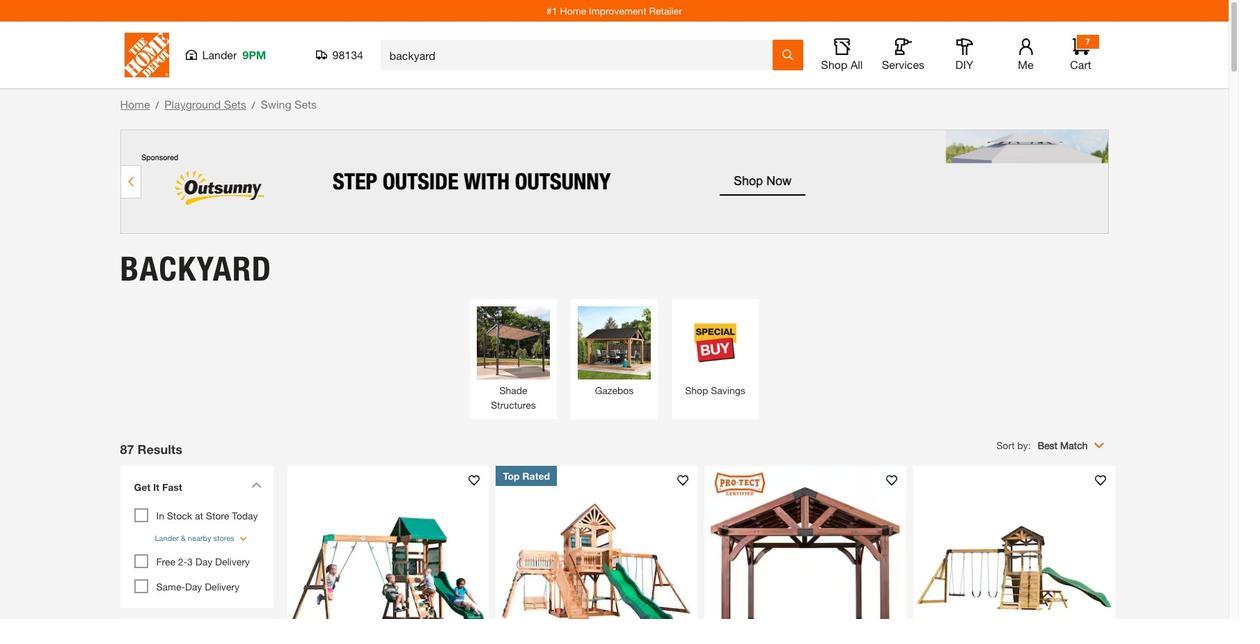 Task type: locate. For each thing, give the bounding box(es) containing it.
backyard
[[120, 248, 272, 289]]

0 horizontal spatial sets
[[224, 98, 246, 111]]

0 vertical spatial shop
[[822, 58, 848, 71]]

sets left the swing
[[224, 98, 246, 111]]

me button
[[1004, 38, 1049, 72]]

shop for shop all
[[822, 58, 848, 71]]

shade structures image
[[477, 306, 550, 379]]

0 vertical spatial delivery
[[215, 556, 250, 568]]

shop inside shop all button
[[822, 58, 848, 71]]

0 horizontal spatial /
[[156, 99, 159, 111]]

shop left all
[[822, 58, 848, 71]]

today
[[232, 509, 258, 521]]

services button
[[881, 38, 926, 72]]

&
[[181, 533, 186, 542]]

home
[[560, 5, 587, 16], [120, 98, 150, 111]]

the home depot logo image
[[124, 33, 169, 77]]

0 horizontal spatial home
[[120, 98, 150, 111]]

shade structures link
[[477, 306, 550, 412]]

sort
[[997, 439, 1015, 451]]

shop left savings
[[685, 384, 709, 396]]

1 vertical spatial day
[[185, 581, 202, 593]]

in
[[156, 509, 164, 521]]

delivery down free 2-3 day delivery
[[205, 581, 240, 593]]

gazebos
[[595, 384, 634, 396]]

0 vertical spatial home
[[560, 5, 587, 16]]

delivery
[[215, 556, 250, 568], [205, 581, 240, 593]]

get
[[134, 481, 150, 493]]

shop savings
[[685, 384, 746, 396]]

delivery down stores
[[215, 556, 250, 568]]

1 horizontal spatial /
[[252, 99, 255, 111]]

shop all button
[[820, 38, 865, 72]]

day down 3
[[185, 581, 202, 593]]

shop savings link
[[679, 306, 752, 397]]

playground sets link
[[164, 98, 246, 111]]

endeavor ii all cedar wooden swing set image
[[914, 466, 1116, 619]]

1 horizontal spatial lander
[[202, 48, 237, 61]]

2 sets from the left
[[295, 98, 317, 111]]

lander left the 9pm
[[202, 48, 237, 61]]

day
[[196, 556, 213, 568], [185, 581, 202, 593]]

sets
[[224, 98, 246, 111], [295, 98, 317, 111]]

lander left &
[[155, 533, 179, 542]]

by:
[[1018, 439, 1031, 451]]

retailer
[[649, 5, 682, 16]]

1 / from the left
[[156, 99, 159, 111]]

87 results
[[120, 441, 182, 457]]

store
[[206, 509, 229, 521]]

1 horizontal spatial sets
[[295, 98, 317, 111]]

sort by: best match
[[997, 439, 1088, 451]]

free 2-3 day delivery
[[156, 556, 250, 568]]

it
[[153, 481, 160, 493]]

/
[[156, 99, 159, 111], [252, 99, 255, 111]]

shop for shop savings
[[685, 384, 709, 396]]

/ left the swing
[[252, 99, 255, 111]]

1 vertical spatial shop
[[685, 384, 709, 396]]

caribbean all cedar swing playset image
[[496, 466, 698, 619]]

shop inside the shop savings 'link'
[[685, 384, 709, 396]]

lander & nearby stores
[[155, 533, 234, 542]]

9pm
[[243, 48, 266, 61]]

rated
[[523, 470, 550, 482]]

/ right home link
[[156, 99, 159, 111]]

savings
[[711, 384, 746, 396]]

diy
[[956, 58, 974, 71]]

nearby
[[188, 533, 211, 542]]

same-day delivery
[[156, 581, 240, 593]]

0 horizontal spatial shop
[[685, 384, 709, 396]]

1 sets from the left
[[224, 98, 246, 111]]

fast
[[162, 481, 182, 493]]

free 2-3 day delivery link
[[156, 556, 250, 568]]

0 vertical spatial lander
[[202, 48, 237, 61]]

1 vertical spatial lander
[[155, 533, 179, 542]]

sets right the swing
[[295, 98, 317, 111]]

lander for lander 9pm
[[202, 48, 237, 61]]

home down "the home depot logo" in the top of the page
[[120, 98, 150, 111]]

1 horizontal spatial shop
[[822, 58, 848, 71]]

playground
[[164, 98, 221, 111]]

shade structures
[[491, 384, 536, 411]]

2-
[[178, 556, 187, 568]]

get it fast link
[[127, 473, 266, 505]]

shop
[[822, 58, 848, 71], [685, 384, 709, 396]]

0 horizontal spatial lander
[[155, 533, 179, 542]]

lander for lander & nearby stores
[[155, 533, 179, 542]]

lander
[[202, 48, 237, 61], [155, 533, 179, 542]]

day right 3
[[196, 556, 213, 568]]

in stock at store today link
[[156, 509, 258, 521]]

match
[[1061, 439, 1088, 451]]

home right #1
[[560, 5, 587, 16]]

caret icon image
[[251, 482, 262, 488]]



Task type: describe. For each thing, give the bounding box(es) containing it.
1 vertical spatial home
[[120, 98, 150, 111]]

same-day delivery link
[[156, 581, 240, 593]]

all
[[851, 58, 863, 71]]

top
[[503, 470, 520, 482]]

structures
[[491, 399, 536, 411]]

arlington 12 ft. x 12 ft. wooden gazebo with steel roof image
[[705, 466, 907, 619]]

diy button
[[943, 38, 987, 72]]

home link
[[120, 98, 150, 111]]

at
[[195, 509, 203, 521]]

#1 home improvement retailer
[[547, 5, 682, 16]]

98134
[[333, 48, 364, 61]]

results
[[138, 441, 182, 457]]

shop all
[[822, 58, 863, 71]]

stock
[[167, 509, 192, 521]]

1 horizontal spatial home
[[560, 5, 587, 16]]

shop savings image
[[679, 306, 752, 379]]

shade
[[500, 384, 528, 396]]

services
[[882, 58, 925, 71]]

best
[[1038, 439, 1058, 451]]

87
[[120, 441, 134, 457]]

98134 button
[[316, 48, 364, 62]]

get it fast
[[134, 481, 182, 493]]

3
[[187, 556, 193, 568]]

buckley hill all cedar swing playset image
[[287, 466, 489, 619]]

swing
[[261, 98, 292, 111]]

gazebos link
[[578, 306, 651, 397]]

gazebos image
[[578, 306, 651, 379]]

1 vertical spatial delivery
[[205, 581, 240, 593]]

improvement
[[589, 5, 647, 16]]

2 / from the left
[[252, 99, 255, 111]]

in stock at store today
[[156, 509, 258, 521]]

cart 7
[[1071, 36, 1092, 71]]

free
[[156, 556, 175, 568]]

me
[[1018, 58, 1034, 71]]

stores
[[213, 533, 234, 542]]

top rated
[[503, 470, 550, 482]]

lander 9pm
[[202, 48, 266, 61]]

0 vertical spatial day
[[196, 556, 213, 568]]

home / playground sets / swing sets
[[120, 98, 317, 111]]

cart
[[1071, 58, 1092, 71]]

What can we help you find today? search field
[[390, 40, 772, 70]]

same-
[[156, 581, 185, 593]]

#1
[[547, 5, 558, 16]]

7
[[1086, 36, 1091, 47]]



Task type: vqa. For each thing, say whether or not it's contained in the screenshot.
the left THE HOME
yes



